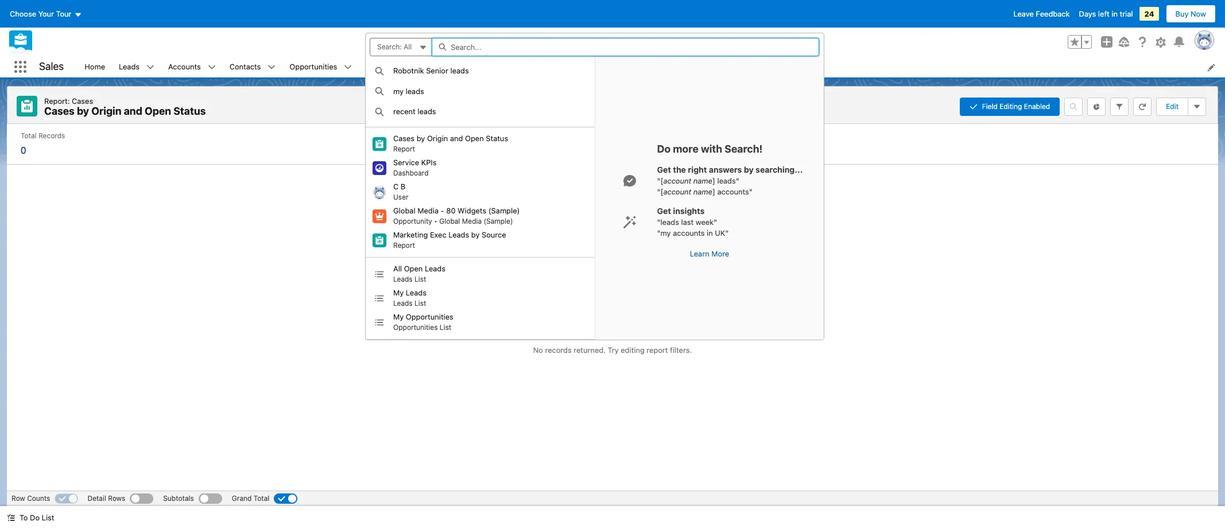 Task type: describe. For each thing, give the bounding box(es) containing it.
calendar link
[[359, 56, 404, 78]]

get the right answers by searching... "[ account name ] leads" "[ account name ] accounts"
[[657, 165, 803, 196]]

•
[[434, 217, 438, 226]]

answers
[[709, 165, 742, 174]]

text default image inside my leads option
[[375, 294, 384, 303]]

list inside all open leads leads list
[[415, 275, 426, 284]]

all open leads option
[[366, 262, 595, 286]]

cases by origin and open status report
[[393, 134, 508, 154]]

0 horizontal spatial media
[[418, 206, 439, 215]]

sales
[[39, 60, 64, 73]]

choose
[[10, 9, 36, 18]]

opportunity image
[[373, 209, 387, 223]]

user
[[393, 193, 409, 202]]

accounts"
[[718, 187, 753, 196]]

accounts link
[[161, 56, 208, 78]]

text default image inside the contacts list item
[[268, 63, 276, 71]]

"leads
[[657, 217, 680, 227]]

1 account from the top
[[664, 176, 692, 185]]

service kpis dashboard
[[393, 158, 437, 178]]

recent
[[393, 107, 416, 116]]

right
[[688, 165, 707, 174]]

my opportunities opportunities list
[[393, 312, 454, 332]]

choose your tour button
[[9, 5, 82, 23]]

searching...
[[756, 165, 803, 174]]

by inside get the right answers by searching... "[ account name ] leads" "[ account name ] accounts"
[[744, 165, 754, 174]]

widgets
[[458, 206, 487, 215]]

text default image inside "opportunities" list item
[[344, 63, 352, 71]]

origin
[[427, 134, 448, 143]]

trial
[[1120, 9, 1134, 18]]

0 vertical spatial global
[[393, 206, 416, 215]]

opportunities list item
[[283, 56, 359, 78]]

c
[[393, 182, 399, 191]]

leave
[[1014, 9, 1034, 18]]

1 name from the top
[[694, 176, 713, 185]]

1 ] from the top
[[713, 176, 716, 185]]

dashboard image
[[373, 161, 387, 175]]

leads link
[[112, 56, 147, 78]]

to
[[20, 514, 28, 523]]

kpis
[[421, 158, 437, 167]]

opportunities link
[[283, 56, 344, 78]]

robotnik
[[393, 66, 424, 75]]

buy
[[1176, 9, 1189, 18]]

to do list button
[[0, 507, 61, 530]]

0 vertical spatial (sample)
[[489, 206, 520, 215]]

leads inside list item
[[119, 62, 140, 71]]

leave feedback link
[[1014, 9, 1070, 18]]

list inside button
[[42, 514, 54, 523]]

recent leads
[[393, 107, 436, 116]]

global media - 80 widgets (sample) option
[[366, 204, 595, 228]]

leads down "all" on the left of page
[[393, 275, 413, 284]]

days
[[1080, 9, 1097, 18]]

open inside the cases by origin and open status report
[[465, 134, 484, 143]]

opportunities inside list item
[[290, 62, 337, 71]]

text default image inside "robotnik senior leads" option
[[375, 66, 384, 76]]

report inside marketing exec leads by source report
[[393, 241, 415, 250]]

text default image left the
[[623, 174, 637, 188]]

report inside the cases by origin and open status report
[[393, 145, 415, 154]]

days left in trial
[[1080, 9, 1134, 18]]

do inside to do list button
[[30, 514, 40, 523]]

my
[[393, 86, 404, 96]]

contacts list item
[[223, 56, 283, 78]]

2 ] from the top
[[713, 187, 716, 196]]

accounts
[[673, 229, 705, 238]]

my for my leads
[[393, 288, 404, 297]]

2 account from the top
[[664, 187, 692, 196]]

"my
[[657, 229, 671, 238]]

choose your tour
[[10, 9, 72, 18]]

leads list item
[[112, 56, 161, 78]]

accounts list item
[[161, 56, 223, 78]]

accounts
[[168, 62, 201, 71]]

uk"
[[715, 229, 729, 238]]

now
[[1191, 9, 1207, 18]]

1 vertical spatial (sample)
[[484, 217, 513, 226]]

Search... search field
[[432, 38, 820, 56]]

robotnik senior leads option
[[366, 61, 595, 81]]

all
[[393, 264, 402, 273]]

the
[[673, 165, 686, 174]]

week"
[[696, 217, 718, 227]]

buy now
[[1176, 9, 1207, 18]]

leads inside marketing exec leads by source report
[[449, 230, 469, 239]]

list inside my opportunities opportunities list
[[440, 324, 452, 332]]

text default image for my opportunities option
[[375, 318, 384, 327]]

service kpis option
[[366, 156, 595, 180]]

global media - 80 widgets (sample) opportunity • global media (sample)
[[393, 206, 520, 226]]



Task type: vqa. For each thing, say whether or not it's contained in the screenshot.


Task type: locate. For each thing, give the bounding box(es) containing it.
0 vertical spatial name
[[694, 176, 713, 185]]

in inside get insights "leads last week" "my accounts in uk"
[[707, 229, 713, 238]]

0 horizontal spatial global
[[393, 206, 416, 215]]

b
[[401, 182, 406, 191]]

with
[[701, 143, 723, 155]]

report
[[393, 145, 415, 154], [393, 241, 415, 250]]

0 vertical spatial media
[[418, 206, 439, 215]]

text default image for to do list button
[[7, 514, 15, 522]]

and
[[450, 134, 463, 143]]

text default image left my opportunities opportunities list
[[375, 318, 384, 327]]

c b user
[[393, 182, 409, 202]]

do left 'more'
[[657, 143, 671, 155]]

leads for recent leads
[[418, 107, 436, 116]]

get
[[657, 165, 671, 174], [657, 206, 671, 216]]

text default image for my leads option at the top left of the page
[[375, 87, 384, 96]]

my leads leads list
[[393, 288, 427, 308]]

by
[[417, 134, 425, 143], [744, 165, 754, 174], [472, 230, 480, 239]]

text default image inside leads list item
[[147, 63, 155, 71]]

leads for my leads
[[406, 86, 424, 96]]

report image up dashboard "image"
[[373, 137, 387, 151]]

0 vertical spatial my
[[393, 288, 404, 297]]

1 vertical spatial open
[[404, 264, 423, 273]]

2 "[ from the top
[[657, 187, 664, 196]]

2 name from the top
[[694, 187, 713, 196]]

2 report from the top
[[393, 241, 415, 250]]

]
[[713, 176, 716, 185], [713, 187, 716, 196]]

text default image left my leads leads list
[[375, 294, 384, 303]]

marketing exec leads by source report
[[393, 230, 506, 250]]

in right left
[[1112, 9, 1118, 18]]

list
[[78, 56, 1226, 78]]

opportunities
[[290, 62, 337, 71], [406, 312, 454, 322], [393, 324, 438, 332]]

0 vertical spatial report
[[393, 145, 415, 154]]

text default image inside my leads option
[[375, 87, 384, 96]]

search... button
[[480, 33, 710, 51]]

by down search!
[[744, 165, 754, 174]]

1 vertical spatial get
[[657, 206, 671, 216]]

open right and
[[465, 134, 484, 143]]

leads right recent
[[418, 107, 436, 116]]

1 horizontal spatial media
[[462, 217, 482, 226]]

open inside all open leads leads list
[[404, 264, 423, 273]]

my leads option
[[366, 81, 595, 102]]

status
[[486, 134, 508, 143]]

cases
[[393, 134, 415, 143]]

text default image left recent
[[375, 107, 384, 116]]

2 vertical spatial by
[[472, 230, 480, 239]]

buy now button
[[1166, 5, 1217, 23]]

text default image inside my opportunities option
[[375, 318, 384, 327]]

my leads option
[[366, 286, 595, 310]]

by left origin
[[417, 134, 425, 143]]

in
[[1112, 9, 1118, 18], [707, 229, 713, 238]]

service
[[393, 158, 419, 167]]

more
[[673, 143, 699, 155]]

leads down marketing exec leads by source report
[[425, 264, 446, 273]]

get inside get insights "leads last week" "my accounts in uk"
[[657, 206, 671, 216]]

report image inside marketing exec leads by source option
[[373, 234, 387, 247]]

1 horizontal spatial global
[[440, 217, 460, 226]]

get up "leads
[[657, 206, 671, 216]]

None text field
[[370, 38, 433, 56]]

list right to
[[42, 514, 54, 523]]

feedback
[[1036, 9, 1070, 18]]

1 vertical spatial global
[[440, 217, 460, 226]]

1 report image from the top
[[373, 137, 387, 151]]

1 vertical spatial account
[[664, 187, 692, 196]]

24
[[1145, 9, 1155, 18]]

list up my opportunities opportunities list
[[415, 299, 426, 308]]

forecasts
[[426, 62, 460, 71]]

1 horizontal spatial do
[[657, 143, 671, 155]]

1 vertical spatial name
[[694, 187, 713, 196]]

senior
[[426, 66, 449, 75]]

opportunity
[[393, 217, 432, 226]]

get inside get the right answers by searching... "[ account name ] leads" "[ account name ] accounts"
[[657, 165, 671, 174]]

leads inside option
[[406, 86, 424, 96]]

text default image left accounts link
[[147, 63, 155, 71]]

get left the
[[657, 165, 671, 174]]

get for get the right answers by searching...
[[657, 165, 671, 174]]

in down week"
[[707, 229, 713, 238]]

home link
[[78, 56, 112, 78]]

2 vertical spatial opportunities
[[393, 324, 438, 332]]

get insights "leads last week" "my accounts in uk"
[[657, 206, 729, 238]]

account
[[664, 176, 692, 185], [664, 187, 692, 196]]

all open leads leads list
[[393, 264, 446, 284]]

dashboard
[[393, 169, 429, 178]]

global down user
[[393, 206, 416, 215]]

1 vertical spatial media
[[462, 217, 482, 226]]

report image for cases
[[373, 137, 387, 151]]

tour
[[56, 9, 72, 18]]

robotnik senior leads
[[393, 66, 469, 75]]

report down cases
[[393, 145, 415, 154]]

report image
[[373, 137, 387, 151], [373, 234, 387, 247]]

0 vertical spatial do
[[657, 143, 671, 155]]

0 vertical spatial open
[[465, 134, 484, 143]]

2 report image from the top
[[373, 234, 387, 247]]

my for my opportunities
[[393, 312, 404, 322]]

list down my leads option
[[440, 324, 452, 332]]

text default image inside 'all open leads' option
[[375, 270, 384, 279]]

2 get from the top
[[657, 206, 671, 216]]

text default image for recent leads option
[[375, 107, 384, 116]]

1 report from the top
[[393, 145, 415, 154]]

to do list
[[20, 514, 54, 523]]

0 vertical spatial in
[[1112, 9, 1118, 18]]

get for get insights
[[657, 206, 671, 216]]

contacts link
[[223, 56, 268, 78]]

calendar
[[366, 62, 397, 71]]

list up my leads leads list
[[415, 275, 426, 284]]

do
[[657, 143, 671, 155], [30, 514, 40, 523]]

media up '•' on the top left of the page
[[418, 206, 439, 215]]

0 vertical spatial account
[[664, 176, 692, 185]]

1 my from the top
[[393, 288, 404, 297]]

exec
[[430, 230, 447, 239]]

0 horizontal spatial by
[[417, 134, 425, 143]]

text default image left my
[[375, 87, 384, 96]]

by left source
[[472, 230, 480, 239]]

leads right my
[[406, 86, 424, 96]]

account up insights
[[664, 187, 692, 196]]

leave feedback
[[1014, 9, 1070, 18]]

do more with search!
[[657, 143, 763, 155]]

leads right home
[[119, 62, 140, 71]]

media down widgets
[[462, 217, 482, 226]]

list
[[415, 275, 426, 284], [415, 299, 426, 308], [440, 324, 452, 332], [42, 514, 54, 523]]

leads down global media - 80 widgets (sample) opportunity • global media (sample)
[[449, 230, 469, 239]]

1 "[ from the top
[[657, 176, 664, 185]]

home
[[85, 62, 105, 71]]

0 horizontal spatial do
[[30, 514, 40, 523]]

80
[[446, 206, 456, 215]]

0 vertical spatial get
[[657, 165, 671, 174]]

global down 80
[[440, 217, 460, 226]]

0 vertical spatial by
[[417, 134, 425, 143]]

-
[[441, 206, 444, 215]]

source
[[482, 230, 506, 239]]

report image down opportunity image
[[373, 234, 387, 247]]

text default image left "all" on the left of page
[[375, 270, 384, 279]]

my opportunities option
[[366, 310, 595, 335]]

insights
[[673, 206, 705, 216]]

text default image
[[208, 63, 216, 71], [268, 63, 276, 71], [375, 66, 384, 76], [623, 174, 637, 188], [623, 215, 637, 229], [375, 294, 384, 303]]

contacts
[[230, 62, 261, 71]]

search!
[[725, 143, 763, 155]]

text default image left "my on the right top
[[623, 215, 637, 229]]

leads down all open leads leads list
[[406, 288, 427, 297]]

0 vertical spatial "[
[[657, 176, 664, 185]]

leads"
[[718, 176, 740, 185]]

group
[[1068, 35, 1093, 49]]

0 vertical spatial ]
[[713, 176, 716, 185]]

calendar list item
[[359, 56, 419, 78]]

text default image inside to do list button
[[7, 514, 15, 522]]

c b option
[[366, 180, 595, 204]]

search...
[[503, 37, 533, 47]]

my down "all" on the left of page
[[393, 288, 404, 297]]

1 horizontal spatial open
[[465, 134, 484, 143]]

global
[[393, 206, 416, 215], [440, 217, 460, 226]]

by inside marketing exec leads by source report
[[472, 230, 480, 239]]

report image for marketing
[[373, 234, 387, 247]]

text default image left to
[[7, 514, 15, 522]]

open right "all" on the left of page
[[404, 264, 423, 273]]

text default image for 'all open leads' option
[[375, 270, 384, 279]]

forecasts link
[[419, 56, 467, 78]]

name
[[694, 176, 713, 185], [694, 187, 713, 196]]

2 vertical spatial leads
[[418, 107, 436, 116]]

1 vertical spatial in
[[707, 229, 713, 238]]

list containing home
[[78, 56, 1226, 78]]

report image inside cases by origin and open status "option"
[[373, 137, 387, 151]]

1 vertical spatial opportunities
[[406, 312, 454, 322]]

text default image
[[147, 63, 155, 71], [344, 63, 352, 71], [375, 87, 384, 96], [375, 107, 384, 116], [375, 270, 384, 279], [375, 318, 384, 327], [7, 514, 15, 522]]

leads right the senior at the left top
[[451, 66, 469, 75]]

leads
[[451, 66, 469, 75], [406, 86, 424, 96], [418, 107, 436, 116]]

1 vertical spatial do
[[30, 514, 40, 523]]

text default image left robotnik
[[375, 66, 384, 76]]

text default image inside accounts list item
[[208, 63, 216, 71]]

1 horizontal spatial in
[[1112, 9, 1118, 18]]

1 vertical spatial by
[[744, 165, 754, 174]]

text default image inside recent leads option
[[375, 107, 384, 116]]

2 horizontal spatial by
[[744, 165, 754, 174]]

leads up my opportunities opportunities list
[[393, 299, 413, 308]]

0 vertical spatial report image
[[373, 137, 387, 151]]

0 vertical spatial opportunities
[[290, 62, 337, 71]]

1 vertical spatial ]
[[713, 187, 716, 196]]

suggestions list box
[[366, 61, 595, 340]]

leads
[[119, 62, 140, 71], [449, 230, 469, 239], [425, 264, 446, 273], [393, 275, 413, 284], [406, 288, 427, 297], [393, 299, 413, 308]]

my inside my leads leads list
[[393, 288, 404, 297]]

report down the marketing
[[393, 241, 415, 250]]

recent leads option
[[366, 102, 595, 122]]

1 vertical spatial report
[[393, 241, 415, 250]]

marketing
[[393, 230, 428, 239]]

my down my leads leads list
[[393, 312, 404, 322]]

text default image left calendar link
[[344, 63, 352, 71]]

1 get from the top
[[657, 165, 671, 174]]

my leads
[[393, 86, 424, 96]]

0 vertical spatial leads
[[451, 66, 469, 75]]

cases by origin and open status option
[[366, 132, 595, 156]]

left
[[1099, 9, 1110, 18]]

my
[[393, 288, 404, 297], [393, 312, 404, 322]]

open
[[465, 134, 484, 143], [404, 264, 423, 273]]

1 vertical spatial leads
[[406, 86, 424, 96]]

do right to
[[30, 514, 40, 523]]

0 horizontal spatial open
[[404, 264, 423, 273]]

1 vertical spatial report image
[[373, 234, 387, 247]]

list inside my leads leads list
[[415, 299, 426, 308]]

0 horizontal spatial in
[[707, 229, 713, 238]]

2 my from the top
[[393, 312, 404, 322]]

"[
[[657, 176, 664, 185], [657, 187, 664, 196]]

my inside my opportunities opportunities list
[[393, 312, 404, 322]]

1 horizontal spatial by
[[472, 230, 480, 239]]

text default image right accounts
[[208, 63, 216, 71]]

account down the
[[664, 176, 692, 185]]

by inside the cases by origin and open status report
[[417, 134, 425, 143]]

] left "leads""
[[713, 176, 716, 185]]

marketing exec leads by source option
[[366, 228, 595, 252]]

last
[[682, 217, 694, 227]]

your
[[38, 9, 54, 18]]

text default image right the contacts
[[268, 63, 276, 71]]

] left accounts"
[[713, 187, 716, 196]]

1 vertical spatial my
[[393, 312, 404, 322]]

1 vertical spatial "[
[[657, 187, 664, 196]]



